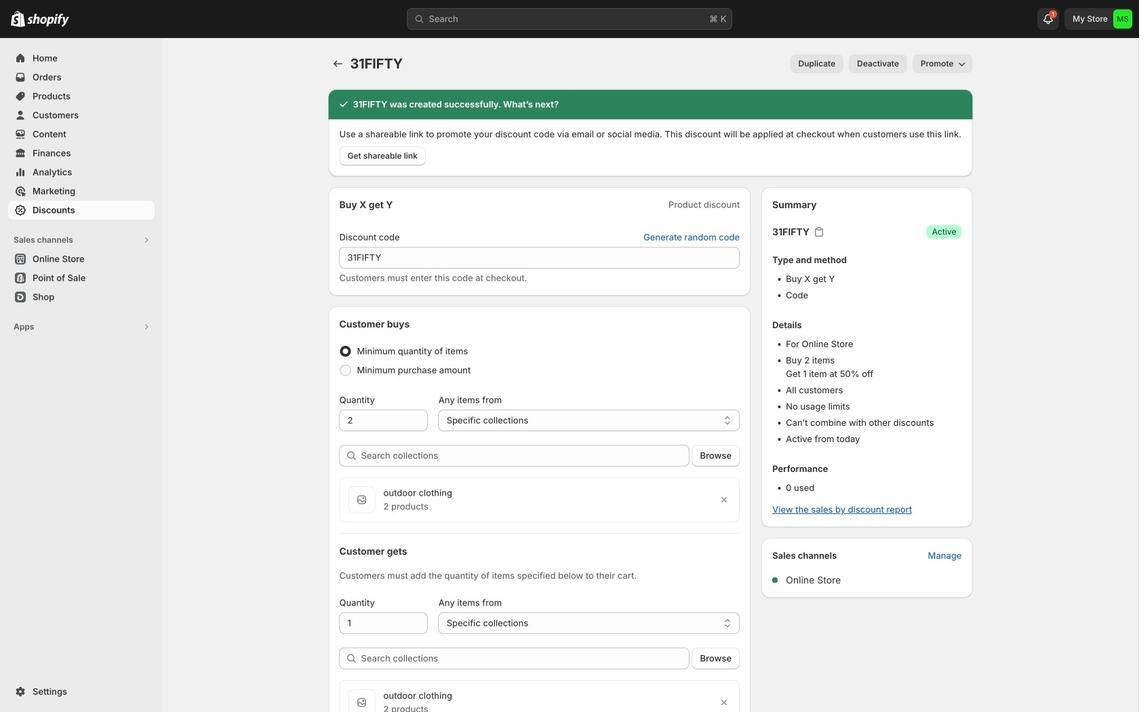 Task type: describe. For each thing, give the bounding box(es) containing it.
Search collections text field
[[361, 648, 689, 669]]

my store image
[[1114, 9, 1133, 28]]

Search collections text field
[[361, 445, 689, 467]]



Task type: vqa. For each thing, say whether or not it's contained in the screenshot.
the Sales channels
no



Task type: locate. For each thing, give the bounding box(es) containing it.
shopify image
[[11, 11, 25, 27], [27, 13, 69, 27]]

None text field
[[339, 247, 740, 269], [339, 410, 428, 431], [339, 247, 740, 269], [339, 410, 428, 431]]

1 horizontal spatial shopify image
[[27, 13, 69, 27]]

None text field
[[339, 612, 428, 634]]

0 horizontal spatial shopify image
[[11, 11, 25, 27]]



